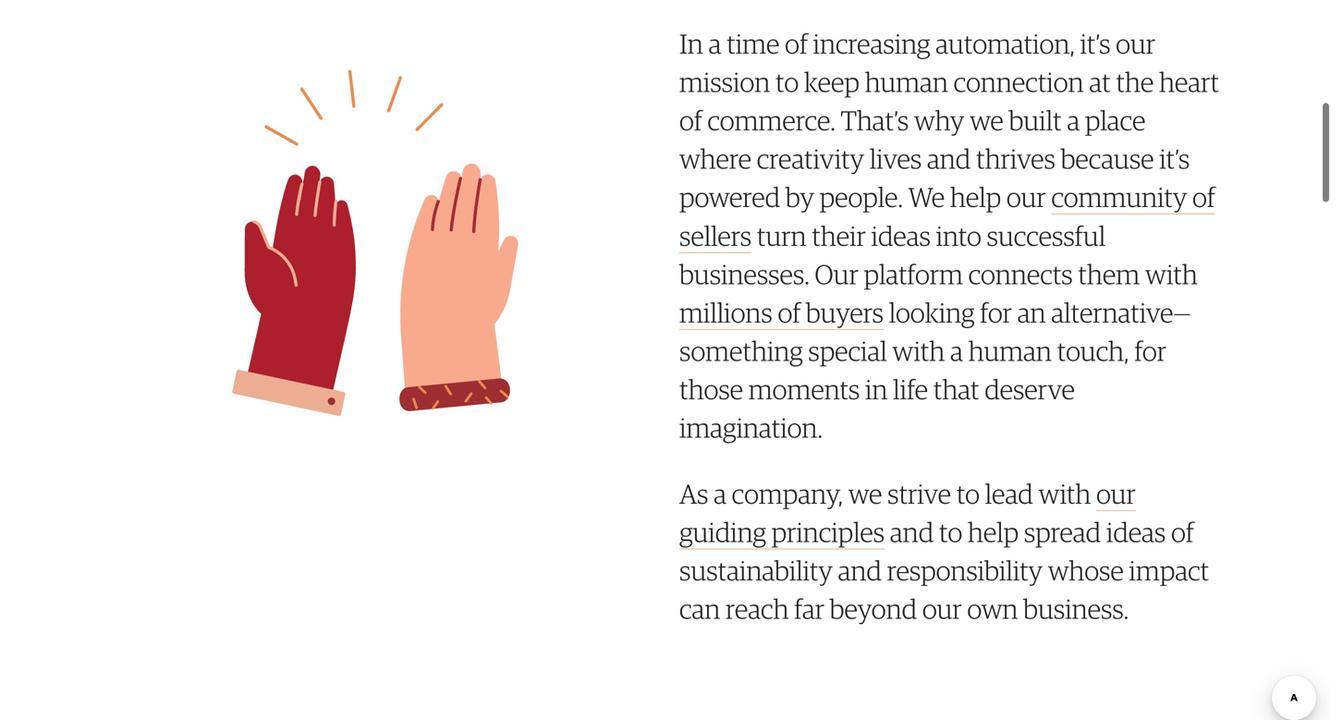 Task type: describe. For each thing, give the bounding box(es) containing it.
mission
[[679, 66, 770, 98]]

turn their ideas into successful businesses. our platform connects them with millions of buyers
[[679, 219, 1198, 329]]

something
[[679, 335, 803, 367]]

in a time of increasing automation, it's our mission to keep human connection at the heart of commerce. that's why we built a place where creativity lives and thrives because it's powered by people. we help our
[[679, 27, 1219, 214]]

place
[[1085, 104, 1146, 137]]

with inside the looking for an alternative— something special with a human touch, for those moments in life that deserve imagination.
[[892, 335, 945, 367]]

lives
[[870, 142, 922, 175]]

and inside in a time of increasing automation, it's our mission to keep human connection at the heart of commerce. that's why we built a place where creativity lives and thrives because it's powered by people. we help our
[[927, 142, 971, 175]]

with inside turn their ideas into successful businesses. our platform connects them with millions of buyers
[[1145, 258, 1198, 291]]

business.
[[1023, 593, 1129, 626]]

moments
[[749, 373, 860, 406]]

impact
[[1129, 554, 1209, 587]]

imagination.
[[679, 412, 823, 444]]

principles
[[772, 516, 885, 549]]

to inside in a time of increasing automation, it's our mission to keep human connection at the heart of commerce. that's why we built a place where creativity lives and thrives because it's powered by people. we help our
[[776, 66, 799, 98]]

of inside and to help spread ideas of sustainability and responsibility whose impact can reach far beyond our own business.
[[1171, 516, 1194, 549]]

millions
[[679, 296, 773, 329]]

people.
[[820, 181, 903, 214]]

platform
[[864, 258, 963, 291]]

time
[[727, 27, 780, 60]]

beyond
[[830, 593, 917, 626]]

a right built
[[1067, 104, 1080, 137]]

as
[[679, 477, 708, 510]]

connection
[[954, 66, 1084, 98]]

keep
[[804, 66, 860, 98]]

that
[[933, 373, 979, 406]]

where
[[679, 142, 752, 175]]

0 horizontal spatial we
[[848, 477, 882, 510]]

successful
[[987, 219, 1106, 252]]

our inside and to help spread ideas of sustainability and responsibility whose impact can reach far beyond our own business.
[[922, 593, 962, 626]]

of up the where
[[679, 104, 702, 137]]

looking for an alternative— something special with a human touch, for those moments in life that deserve imagination.
[[679, 296, 1191, 444]]

in
[[679, 27, 703, 60]]

into
[[936, 219, 982, 252]]

human inside in a time of increasing automation, it's our mission to keep human connection at the heart of commerce. that's why we built a place where creativity lives and thrives because it's powered by people. we help our
[[865, 66, 948, 98]]

our
[[815, 258, 859, 291]]

community
[[1051, 181, 1187, 214]]

built
[[1009, 104, 1062, 137]]

ideas inside and to help spread ideas of sustainability and responsibility whose impact can reach far beyond our own business.
[[1106, 516, 1166, 549]]

businesses.
[[679, 258, 809, 291]]

alternative—
[[1051, 296, 1191, 329]]

strive
[[888, 477, 951, 510]]

our guiding principles
[[679, 477, 1136, 549]]

heart
[[1159, 66, 1219, 98]]

can
[[679, 593, 720, 626]]

1 vertical spatial to
[[956, 477, 980, 510]]

special
[[808, 335, 887, 367]]

commerce.
[[707, 104, 835, 137]]

that's
[[841, 104, 909, 137]]

ideas inside turn their ideas into successful businesses. our platform connects them with millions of buyers
[[871, 219, 931, 252]]

spread
[[1024, 516, 1101, 549]]

their
[[812, 219, 866, 252]]



Task type: vqa. For each thing, say whether or not it's contained in the screenshot.
and
yes



Task type: locate. For each thing, give the bounding box(es) containing it.
a
[[709, 27, 721, 60], [1067, 104, 1080, 137], [950, 335, 963, 367], [714, 477, 727, 510]]

of right community
[[1192, 181, 1215, 214]]

our
[[1116, 27, 1155, 60], [1007, 181, 1046, 214], [1096, 477, 1136, 510], [922, 593, 962, 626]]

as a company, we strive to lead with
[[679, 477, 1096, 510]]

our up the
[[1116, 27, 1155, 60]]

why
[[914, 104, 964, 137]]

of right time
[[785, 27, 808, 60]]

for down alternative—
[[1134, 335, 1167, 367]]

human up deserve
[[968, 335, 1052, 367]]

of inside community of sellers
[[1192, 181, 1215, 214]]

1 horizontal spatial it's
[[1159, 142, 1190, 175]]

1 horizontal spatial human
[[968, 335, 1052, 367]]

community of sellers link
[[679, 181, 1215, 253]]

0 vertical spatial help
[[950, 181, 1001, 214]]

1 vertical spatial with
[[892, 335, 945, 367]]

increasing
[[813, 27, 930, 60]]

1 vertical spatial we
[[848, 477, 882, 510]]

for left an
[[980, 296, 1012, 329]]

0 horizontal spatial for
[[980, 296, 1012, 329]]

we inside in a time of increasing automation, it's our mission to keep human connection at the heart of commerce. that's why we built a place where creativity lives and thrives because it's powered by people. we help our
[[970, 104, 1004, 137]]

looking
[[889, 296, 975, 329]]

our up spread
[[1096, 477, 1136, 510]]

lead
[[985, 477, 1033, 510]]

a inside the looking for an alternative— something special with a human touch, for those moments in life that deserve imagination.
[[950, 335, 963, 367]]

with right them
[[1145, 258, 1198, 291]]

human up that's
[[865, 66, 948, 98]]

creativity
[[757, 142, 864, 175]]

of inside turn their ideas into successful businesses. our platform connects them with millions of buyers
[[778, 296, 801, 329]]

we
[[970, 104, 1004, 137], [848, 477, 882, 510]]

0 vertical spatial human
[[865, 66, 948, 98]]

connects
[[968, 258, 1073, 291]]

with up spread
[[1039, 477, 1091, 510]]

0 vertical spatial we
[[970, 104, 1004, 137]]

0 horizontal spatial human
[[865, 66, 948, 98]]

2 vertical spatial with
[[1039, 477, 1091, 510]]

powered
[[679, 181, 780, 214]]

help
[[950, 181, 1001, 214], [968, 516, 1019, 549]]

a up that
[[950, 335, 963, 367]]

our down responsibility
[[922, 593, 962, 626]]

and up beyond
[[838, 554, 882, 587]]

help up into
[[950, 181, 1001, 214]]

1 vertical spatial it's
[[1159, 142, 1190, 175]]

it's right because
[[1159, 142, 1190, 175]]

because
[[1061, 142, 1154, 175]]

0 vertical spatial ideas
[[871, 219, 931, 252]]

whose
[[1048, 554, 1124, 587]]

for
[[980, 296, 1012, 329], [1134, 335, 1167, 367]]

with up life
[[892, 335, 945, 367]]

1 horizontal spatial for
[[1134, 335, 1167, 367]]

it's
[[1080, 27, 1111, 60], [1159, 142, 1190, 175]]

1 vertical spatial for
[[1134, 335, 1167, 367]]

1 vertical spatial and
[[890, 516, 934, 549]]

the
[[1116, 66, 1154, 98]]

to
[[776, 66, 799, 98], [956, 477, 980, 510], [939, 516, 962, 549]]

help inside in a time of increasing automation, it's our mission to keep human connection at the heart of commerce. that's why we built a place where creativity lives and thrives because it's powered by people. we help our
[[950, 181, 1001, 214]]

0 vertical spatial it's
[[1080, 27, 1111, 60]]

it's up at
[[1080, 27, 1111, 60]]

those
[[679, 373, 743, 406]]

turn
[[757, 219, 807, 252]]

a right in
[[709, 27, 721, 60]]

sellers
[[679, 219, 752, 252]]

0 horizontal spatial it's
[[1080, 27, 1111, 60]]

1 horizontal spatial ideas
[[1106, 516, 1166, 549]]

to inside and to help spread ideas of sustainability and responsibility whose impact can reach far beyond our own business.
[[939, 516, 962, 549]]

in
[[865, 373, 888, 406]]

human
[[865, 66, 948, 98], [968, 335, 1052, 367]]

1 vertical spatial help
[[968, 516, 1019, 549]]

ideas up impact
[[1106, 516, 1166, 549]]

0 vertical spatial for
[[980, 296, 1012, 329]]

an
[[1017, 296, 1046, 329]]

2 vertical spatial to
[[939, 516, 962, 549]]

we right why
[[970, 104, 1004, 137]]

deserve
[[985, 373, 1075, 406]]

help inside and to help spread ideas of sustainability and responsibility whose impact can reach far beyond our own business.
[[968, 516, 1019, 549]]

life
[[893, 373, 928, 406]]

and down why
[[927, 142, 971, 175]]

1 vertical spatial human
[[968, 335, 1052, 367]]

reach
[[726, 593, 789, 626]]

0 vertical spatial and
[[927, 142, 971, 175]]

ideas up 'platform'
[[871, 219, 931, 252]]

we up the principles
[[848, 477, 882, 510]]

with
[[1145, 258, 1198, 291], [892, 335, 945, 367], [1039, 477, 1091, 510]]

0 horizontal spatial with
[[892, 335, 945, 367]]

responsibility
[[887, 554, 1043, 587]]

of
[[785, 27, 808, 60], [679, 104, 702, 137], [1192, 181, 1215, 214], [778, 296, 801, 329], [1171, 516, 1194, 549]]

1 horizontal spatial with
[[1039, 477, 1091, 510]]

and down strive
[[890, 516, 934, 549]]

by
[[786, 181, 814, 214]]

to left "lead"
[[956, 477, 980, 510]]

2 vertical spatial and
[[838, 554, 882, 587]]

company,
[[732, 477, 843, 510]]

1 vertical spatial ideas
[[1106, 516, 1166, 549]]

millions of buyers link
[[679, 296, 884, 330]]

help down "lead"
[[968, 516, 1019, 549]]

at
[[1089, 66, 1111, 98]]

we
[[908, 181, 945, 214]]

far
[[794, 593, 825, 626]]

guiding
[[679, 516, 766, 549]]

our down thrives
[[1007, 181, 1046, 214]]

buyers
[[806, 296, 884, 329]]

ideas
[[871, 219, 931, 252], [1106, 516, 1166, 549]]

of up impact
[[1171, 516, 1194, 549]]

automation,
[[936, 27, 1075, 60]]

0 horizontal spatial ideas
[[871, 219, 931, 252]]

to up commerce.
[[776, 66, 799, 98]]

thrives
[[976, 142, 1056, 175]]

them
[[1078, 258, 1140, 291]]

and to help spread ideas of sustainability and responsibility whose impact can reach far beyond our own business.
[[679, 516, 1209, 626]]

and
[[927, 142, 971, 175], [890, 516, 934, 549], [838, 554, 882, 587]]

own
[[967, 593, 1018, 626]]

touch,
[[1057, 335, 1129, 367]]

our guiding principles link
[[679, 477, 1136, 550]]

sustainability
[[679, 554, 833, 587]]

1 horizontal spatial we
[[970, 104, 1004, 137]]

our inside our guiding principles
[[1096, 477, 1136, 510]]

of left the buyers at right top
[[778, 296, 801, 329]]

0 vertical spatial with
[[1145, 258, 1198, 291]]

community of sellers
[[679, 181, 1215, 252]]

0 vertical spatial to
[[776, 66, 799, 98]]

to up responsibility
[[939, 516, 962, 549]]

2 horizontal spatial with
[[1145, 258, 1198, 291]]

a right as
[[714, 477, 727, 510]]

human inside the looking for an alternative— something special with a human touch, for those moments in life that deserve imagination.
[[968, 335, 1052, 367]]



